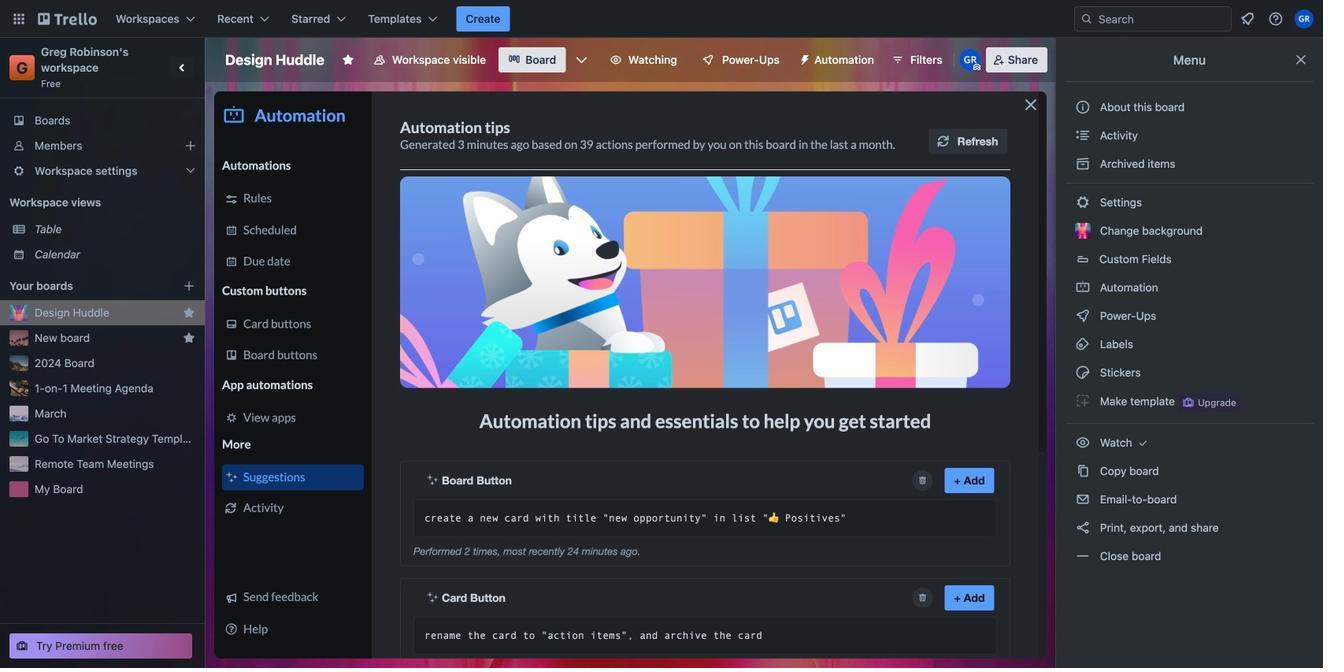 Task type: locate. For each thing, give the bounding box(es) containing it.
starred icon image
[[183, 306, 195, 319], [183, 332, 195, 344]]

Board name text field
[[217, 47, 332, 72]]

sm image
[[793, 47, 815, 69], [1075, 128, 1091, 143], [1075, 280, 1091, 295], [1075, 308, 1091, 324], [1075, 365, 1091, 381], [1075, 492, 1091, 507], [1075, 520, 1091, 536], [1075, 548, 1091, 564]]

Search field
[[1093, 8, 1231, 30]]

sm image
[[1075, 156, 1091, 172], [1075, 195, 1091, 210], [1075, 336, 1091, 352], [1075, 393, 1091, 409], [1075, 435, 1091, 451], [1136, 435, 1151, 451], [1075, 463, 1091, 479]]

1 vertical spatial starred icon image
[[183, 332, 195, 344]]

workspace navigation collapse icon image
[[172, 57, 194, 79]]

0 vertical spatial starred icon image
[[183, 306, 195, 319]]

greg robinson (gregrobinson96) image
[[959, 49, 981, 71]]

2 starred icon image from the top
[[183, 332, 195, 344]]

customize views image
[[574, 52, 590, 68]]



Task type: vqa. For each thing, say whether or not it's contained in the screenshot.
Search "field"
yes



Task type: describe. For each thing, give the bounding box(es) containing it.
add board image
[[183, 280, 195, 292]]

your boards with 8 items element
[[9, 277, 159, 295]]

back to home image
[[38, 6, 97, 32]]

1 starred icon image from the top
[[183, 306, 195, 319]]

primary element
[[0, 0, 1323, 38]]

open information menu image
[[1268, 11, 1284, 27]]

search image
[[1081, 13, 1093, 25]]

star or unstar board image
[[342, 54, 354, 66]]

0 notifications image
[[1238, 9, 1257, 28]]

this member is an admin of this board. image
[[974, 64, 981, 71]]

greg robinson (gregrobinson96) image
[[1295, 9, 1314, 28]]



